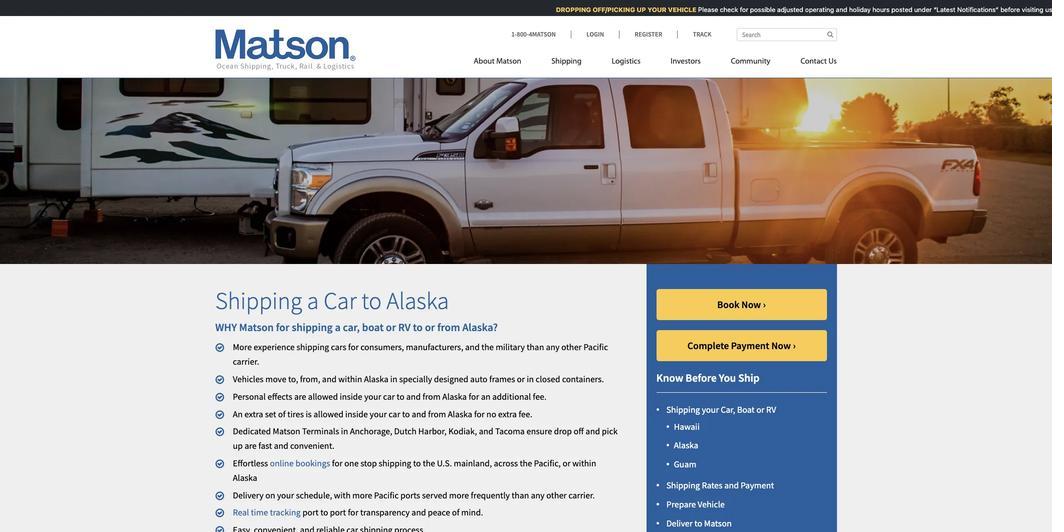Task type: locate. For each thing, give the bounding box(es) containing it.
0 horizontal spatial any
[[531, 489, 545, 501]]

inside up anchorage,
[[345, 408, 368, 420]]

0 horizontal spatial fee.
[[519, 408, 532, 420]]

real time tracking port to port for transparency and peace of mind.
[[233, 507, 483, 518]]

0 horizontal spatial carrier.
[[233, 356, 259, 367]]

login
[[586, 30, 604, 39]]

track
[[693, 30, 712, 39]]

matson up more
[[239, 320, 274, 334]]

1 vertical spatial allowed
[[314, 408, 343, 420]]

fee. up ensure
[[519, 408, 532, 420]]

the down alaska?
[[481, 342, 494, 353]]

shipping inside for one stop shipping to the u.s. mainland, across the pacific, or within alaska
[[379, 458, 411, 469]]

shipping a car to alaska
[[215, 286, 449, 316]]

1 vertical spatial from
[[423, 391, 441, 402]]

port
[[303, 507, 319, 518], [330, 507, 346, 518]]

to inside know before you ship section
[[695, 518, 702, 529]]

or right the boat
[[386, 320, 396, 334]]

1 horizontal spatial rv
[[766, 404, 776, 415]]

carrier. for more experience shipping cars for consumers, manufacturers, and the military than any other pacific carrier.
[[233, 356, 259, 367]]

contact
[[801, 58, 827, 66]]

1-
[[511, 30, 517, 39]]

0 vertical spatial any
[[546, 342, 560, 353]]

transparency
[[360, 507, 410, 518]]

1 horizontal spatial extra
[[498, 408, 517, 420]]

to,
[[288, 373, 298, 385]]

alaska down effortless
[[233, 472, 257, 484]]

payment right rates
[[741, 480, 774, 491]]

to down the specially
[[397, 391, 404, 402]]

other
[[561, 342, 582, 353], [546, 489, 567, 501]]

from down vehicles move to, from, and within alaska in specially designed auto frames or in closed containers.
[[423, 391, 441, 402]]

tires
[[287, 408, 304, 420]]

your
[[642, 6, 661, 14]]

car down personal effects are allowed inside your car to and from alaska for an additional fee.
[[389, 408, 400, 420]]

dropping
[[551, 6, 586, 14]]

1 horizontal spatial within
[[572, 458, 596, 469]]

cars
[[331, 342, 346, 353]]

1 vertical spatial car
[[389, 408, 400, 420]]

military
[[496, 342, 525, 353]]

to down dedicated matson terminals in anchorage, dutch harbor, kodiak, and tacoma ensure drop off and pick up are fast and convenient.
[[413, 458, 421, 469]]

book now ›
[[717, 298, 766, 311]]

1 vertical spatial rv
[[766, 404, 776, 415]]

or right boat
[[756, 404, 765, 415]]

any up closed
[[546, 342, 560, 353]]

and left holiday
[[831, 6, 842, 14]]

to
[[361, 286, 382, 316], [413, 320, 423, 334], [397, 391, 404, 402], [402, 408, 410, 420], [413, 458, 421, 469], [320, 507, 328, 518], [695, 518, 702, 529]]

1 vertical spatial fee.
[[519, 408, 532, 420]]

the
[[481, 342, 494, 353], [423, 458, 435, 469], [520, 458, 532, 469]]

the right the across
[[520, 458, 532, 469]]

about matson
[[474, 58, 521, 66]]

shipping inside top menu navigation
[[551, 58, 582, 66]]

1 horizontal spatial any
[[546, 342, 560, 353]]

for right cars
[[348, 342, 359, 353]]

are right up
[[245, 440, 257, 452]]

investors
[[671, 58, 701, 66]]

shipping up why
[[215, 286, 302, 316]]

shipping for shipping your car, boat or rv
[[666, 404, 700, 415]]

1 horizontal spatial carrier.
[[569, 489, 595, 501]]

1 vertical spatial within
[[572, 458, 596, 469]]

matson for dedicated
[[273, 426, 300, 437]]

investors link
[[656, 53, 716, 73]]

carrier.
[[233, 356, 259, 367], [569, 489, 595, 501]]

consumers,
[[361, 342, 404, 353]]

are inside dedicated matson terminals in anchorage, dutch harbor, kodiak, and tacoma ensure drop off and pick up are fast and convenient.
[[245, 440, 257, 452]]

are up tires in the bottom left of the page
[[294, 391, 306, 402]]

in left closed
[[527, 373, 534, 385]]

contact us
[[801, 58, 837, 66]]

in
[[390, 373, 397, 385], [527, 373, 534, 385], [341, 426, 348, 437]]

0 horizontal spatial port
[[303, 507, 319, 518]]

any down pacific,
[[531, 489, 545, 501]]

and right rates
[[724, 480, 739, 491]]

for inside for one stop shipping to the u.s. mainland, across the pacific, or within alaska
[[332, 458, 343, 469]]

inside up an extra set of tires is allowed inside your car to and from alaska for no extra fee.
[[340, 391, 362, 402]]

holiday
[[844, 6, 865, 14]]

possible
[[745, 6, 770, 14]]

from
[[437, 320, 460, 334], [423, 391, 441, 402], [428, 408, 446, 420]]

anchorage,
[[350, 426, 392, 437]]

pacific up containers.
[[584, 342, 608, 353]]

0 vertical spatial from
[[437, 320, 460, 334]]

0 vertical spatial carrier.
[[233, 356, 259, 367]]

of left mind.
[[452, 507, 459, 518]]

1 horizontal spatial more
[[449, 489, 469, 501]]

1 horizontal spatial port
[[330, 507, 346, 518]]

within down cars
[[338, 373, 362, 385]]

up
[[233, 440, 243, 452]]

shipping up the prepare
[[666, 480, 700, 491]]

blue matson logo with ocean, shipping, truck, rail and logistics written beneath it. image
[[215, 30, 356, 71]]

0 horizontal spatial within
[[338, 373, 362, 385]]

mind.
[[461, 507, 483, 518]]

extra right no
[[498, 408, 517, 420]]

0 vertical spatial a
[[307, 286, 319, 316]]

1 vertical spatial any
[[531, 489, 545, 501]]

more up real time tracking port to port for transparency and peace of mind.
[[352, 489, 372, 501]]

matson right the about
[[496, 58, 521, 66]]

pacific up transparency
[[374, 489, 399, 501]]

matson down tires in the bottom left of the page
[[273, 426, 300, 437]]

to up manufacturers,
[[413, 320, 423, 334]]

port down with
[[330, 507, 346, 518]]

0 vertical spatial now ›
[[741, 298, 766, 311]]

more up mind.
[[449, 489, 469, 501]]

delivery on your schedule, with more pacific ports served more frequently than any other carrier.
[[233, 489, 595, 501]]

or inside know before you ship section
[[756, 404, 765, 415]]

0 vertical spatial fee.
[[533, 391, 547, 402]]

or right pacific,
[[563, 458, 571, 469]]

shipping for shipping
[[551, 58, 582, 66]]

1 vertical spatial now ›
[[771, 340, 796, 352]]

0 vertical spatial than
[[527, 342, 544, 353]]

know
[[656, 371, 683, 385]]

carrier. inside more experience shipping cars for consumers, manufacturers, and the military than any other pacific carrier.
[[233, 356, 259, 367]]

shipping for shipping rates and payment
[[666, 480, 700, 491]]

matson inside top menu navigation
[[496, 58, 521, 66]]

frequently
[[471, 489, 510, 501]]

shipping left cars
[[296, 342, 329, 353]]

in right the terminals
[[341, 426, 348, 437]]

a left car,
[[335, 320, 341, 334]]

containers.
[[562, 373, 604, 385]]

0 horizontal spatial rv
[[398, 320, 411, 334]]

or up manufacturers,
[[425, 320, 435, 334]]

rv up consumers,
[[398, 320, 411, 334]]

pacific inside more experience shipping cars for consumers, manufacturers, and the military than any other pacific carrier.
[[584, 342, 608, 353]]

or
[[386, 320, 396, 334], [425, 320, 435, 334], [517, 373, 525, 385], [756, 404, 765, 415], [563, 458, 571, 469]]

shipping right the stop
[[379, 458, 411, 469]]

0 vertical spatial pacific
[[584, 342, 608, 353]]

matson
[[496, 58, 521, 66], [239, 320, 274, 334], [273, 426, 300, 437], [704, 518, 732, 529]]

to right deliver
[[695, 518, 702, 529]]

port down schedule,
[[303, 507, 319, 518]]

to up dutch
[[402, 408, 410, 420]]

None search field
[[737, 28, 837, 41]]

0 horizontal spatial the
[[423, 458, 435, 469]]

0 horizontal spatial extra
[[244, 408, 263, 420]]

0 horizontal spatial are
[[245, 440, 257, 452]]

1 vertical spatial are
[[245, 440, 257, 452]]

notifications"
[[952, 6, 993, 14]]

1 horizontal spatial now ›
[[771, 340, 796, 352]]

1 vertical spatial payment
[[741, 480, 774, 491]]

and down the specially
[[406, 391, 421, 402]]

matson inside dedicated matson terminals in anchorage, dutch harbor, kodiak, and tacoma ensure drop off and pick up are fast and convenient.
[[273, 426, 300, 437]]

shipping down 4matson
[[551, 58, 582, 66]]

your up an extra set of tires is allowed inside your car to and from alaska for no extra fee.
[[364, 391, 381, 402]]

set
[[265, 408, 276, 420]]

1 vertical spatial a
[[335, 320, 341, 334]]

fee. down closed
[[533, 391, 547, 402]]

for left one
[[332, 458, 343, 469]]

1 extra from the left
[[244, 408, 263, 420]]

more experience shipping cars for consumers, manufacturers, and the military than any other pacific carrier.
[[233, 342, 608, 367]]

designed
[[434, 373, 468, 385]]

alaska down hawaii
[[674, 440, 698, 451]]

a left car
[[307, 286, 319, 316]]

1 more from the left
[[352, 489, 372, 501]]

to up the boat
[[361, 286, 382, 316]]

within
[[338, 373, 362, 385], [572, 458, 596, 469]]

0 horizontal spatial of
[[278, 408, 286, 420]]

adjusted
[[772, 6, 798, 14]]

vehicle
[[698, 499, 725, 510]]

from up manufacturers,
[[437, 320, 460, 334]]

alaska inside for one stop shipping to the u.s. mainland, across the pacific, or within alaska
[[233, 472, 257, 484]]

1 horizontal spatial of
[[452, 507, 459, 518]]

1 vertical spatial shipping
[[296, 342, 329, 353]]

1 horizontal spatial the
[[481, 342, 494, 353]]

us.
[[1040, 6, 1049, 14]]

in inside dedicated matson terminals in anchorage, dutch harbor, kodiak, and tacoma ensure drop off and pick up are fast and convenient.
[[341, 426, 348, 437]]

1 vertical spatial carrier.
[[569, 489, 595, 501]]

additional
[[492, 391, 531, 402]]

in up personal effects are allowed inside your car to and from alaska for an additional fee.
[[390, 373, 397, 385]]

alaska up manufacturers,
[[386, 286, 449, 316]]

other down pacific,
[[546, 489, 567, 501]]

track link
[[677, 30, 712, 39]]

for inside more experience shipping cars for consumers, manufacturers, and the military than any other pacific carrier.
[[348, 342, 359, 353]]

vehicles
[[233, 373, 264, 385]]

extra right an
[[244, 408, 263, 420]]

from up harbor, at bottom
[[428, 408, 446, 420]]

0 horizontal spatial more
[[352, 489, 372, 501]]

for right check
[[735, 6, 743, 14]]

0 vertical spatial car
[[383, 391, 395, 402]]

0 vertical spatial of
[[278, 408, 286, 420]]

1 horizontal spatial are
[[294, 391, 306, 402]]

tacoma
[[495, 426, 525, 437]]

search image
[[827, 31, 833, 38]]

for left an
[[469, 391, 479, 402]]

1 vertical spatial than
[[512, 489, 529, 501]]

1 vertical spatial pacific
[[374, 489, 399, 501]]

shipping down shipping a car to alaska at the left bottom of the page
[[292, 320, 333, 334]]

you
[[719, 371, 736, 385]]

alaska inside know before you ship section
[[674, 440, 698, 451]]

and down delivery on your schedule, with more pacific ports served more frequently than any other carrier.
[[412, 507, 426, 518]]

matson inside know before you ship section
[[704, 518, 732, 529]]

why matson for shipping a car, boat or rv to or from alaska?
[[215, 320, 498, 334]]

matson down vehicle
[[704, 518, 732, 529]]

0 vertical spatial other
[[561, 342, 582, 353]]

than right frequently
[[512, 489, 529, 501]]

your left car,
[[702, 404, 719, 415]]

off
[[574, 426, 584, 437]]

more
[[352, 489, 372, 501], [449, 489, 469, 501]]

ensure
[[527, 426, 552, 437]]

tracking
[[270, 507, 301, 518]]

1-800-4matson
[[511, 30, 556, 39]]

prepare vehicle
[[666, 499, 725, 510]]

a
[[307, 286, 319, 316], [335, 320, 341, 334]]

under
[[909, 6, 927, 14]]

your up anchorage,
[[370, 408, 387, 420]]

and down alaska?
[[465, 342, 480, 353]]

rv right boat
[[766, 404, 776, 415]]

deliver to matson link
[[666, 518, 732, 529]]

matson for about
[[496, 58, 521, 66]]

0 vertical spatial allowed
[[308, 391, 338, 402]]

0 vertical spatial shipping
[[292, 320, 333, 334]]

of right set
[[278, 408, 286, 420]]

than right military on the left bottom of page
[[527, 342, 544, 353]]

for left no
[[474, 408, 485, 420]]

real time tracking link
[[233, 507, 301, 518]]

0 horizontal spatial in
[[341, 426, 348, 437]]

extra
[[244, 408, 263, 420], [498, 408, 517, 420]]

"latest
[[928, 6, 950, 14]]

allowed up the terminals
[[314, 408, 343, 420]]

1 horizontal spatial a
[[335, 320, 341, 334]]

payment up ship at the right bottom
[[731, 340, 769, 352]]

alaska up the kodiak,
[[448, 408, 472, 420]]

and inside know before you ship section
[[724, 480, 739, 491]]

shipping up hawaii link
[[666, 404, 700, 415]]

2 horizontal spatial the
[[520, 458, 532, 469]]

other up containers.
[[561, 342, 582, 353]]

1 horizontal spatial pacific
[[584, 342, 608, 353]]

shipping for one
[[379, 458, 411, 469]]

other inside more experience shipping cars for consumers, manufacturers, and the military than any other pacific carrier.
[[561, 342, 582, 353]]

inside
[[340, 391, 362, 402], [345, 408, 368, 420]]

car up an extra set of tires is allowed inside your car to and from alaska for no extra fee.
[[383, 391, 395, 402]]

shipping link
[[536, 53, 597, 73]]

allowed down from,
[[308, 391, 338, 402]]

kodiak,
[[448, 426, 477, 437]]

shipping
[[551, 58, 582, 66], [215, 286, 302, 316], [666, 404, 700, 415], [666, 480, 700, 491]]

no
[[487, 408, 496, 420]]

within down 'off'
[[572, 458, 596, 469]]

the left u.s.
[[423, 458, 435, 469]]

2 vertical spatial shipping
[[379, 458, 411, 469]]



Task type: vqa. For each thing, say whether or not it's contained in the screenshot.
the topmost RV
yes



Task type: describe. For each thing, give the bounding box(es) containing it.
2 port from the left
[[330, 507, 346, 518]]

about
[[474, 58, 495, 66]]

boat
[[737, 404, 755, 415]]

u.s.
[[437, 458, 452, 469]]

car
[[324, 286, 357, 316]]

than inside more experience shipping cars for consumers, manufacturers, and the military than any other pacific carrier.
[[527, 342, 544, 353]]

carrier. for delivery on your schedule, with more pacific ports served more frequently than any other carrier.
[[569, 489, 595, 501]]

know before you ship
[[656, 371, 760, 385]]

peace
[[428, 507, 450, 518]]

0 vertical spatial inside
[[340, 391, 362, 402]]

to down schedule,
[[320, 507, 328, 518]]

2 horizontal spatial in
[[527, 373, 534, 385]]

2 more from the left
[[449, 489, 469, 501]]

vehicle
[[663, 6, 691, 14]]

community link
[[716, 53, 786, 73]]

0 vertical spatial payment
[[731, 340, 769, 352]]

personal effects are allowed inside your car to and from alaska for an additional fee.
[[233, 391, 547, 402]]

hours
[[867, 6, 884, 14]]

schedule,
[[296, 489, 332, 501]]

truck and trailer at sunset after shipping car to alaska by matson. image
[[0, 62, 1052, 264]]

Search search field
[[737, 28, 837, 41]]

effortless
[[233, 458, 268, 469]]

complete
[[687, 340, 729, 352]]

book now › link
[[656, 289, 827, 320]]

car,
[[343, 320, 360, 334]]

or right frames
[[517, 373, 525, 385]]

check
[[715, 6, 733, 14]]

shipping inside more experience shipping cars for consumers, manufacturers, and the military than any other pacific carrier.
[[296, 342, 329, 353]]

ship
[[738, 371, 760, 385]]

posted
[[886, 6, 907, 14]]

and down no
[[479, 426, 493, 437]]

experience
[[254, 342, 295, 353]]

before
[[995, 6, 1015, 14]]

hawaii link
[[674, 421, 700, 432]]

1 vertical spatial inside
[[345, 408, 368, 420]]

visiting
[[1017, 6, 1038, 14]]

effortless online bookings
[[233, 458, 330, 469]]

know before you ship section
[[634, 264, 849, 532]]

and up harbor, at bottom
[[412, 408, 426, 420]]

0 horizontal spatial a
[[307, 286, 319, 316]]

hawaii
[[674, 421, 700, 432]]

delivery
[[233, 489, 264, 501]]

0 vertical spatial within
[[338, 373, 362, 385]]

an extra set of tires is allowed inside your car to and from alaska for no extra fee.
[[233, 408, 532, 420]]

2 extra from the left
[[498, 408, 517, 420]]

2 vertical spatial from
[[428, 408, 446, 420]]

community
[[731, 58, 770, 66]]

terminals
[[302, 426, 339, 437]]

and right 'off'
[[586, 426, 600, 437]]

your inside know before you ship section
[[702, 404, 719, 415]]

for up experience on the left of the page
[[276, 320, 289, 334]]

rates
[[702, 480, 723, 491]]

an
[[481, 391, 491, 402]]

shipping for shipping a car to alaska
[[215, 286, 302, 316]]

boat
[[362, 320, 384, 334]]

mainland,
[[454, 458, 492, 469]]

alaska up personal effects are allowed inside your car to and from alaska for an additional fee.
[[364, 373, 388, 385]]

shipping rates and payment link
[[666, 480, 774, 491]]

4matson
[[529, 30, 556, 39]]

across
[[494, 458, 518, 469]]

from,
[[300, 373, 320, 385]]

please
[[693, 6, 713, 14]]

auto
[[470, 373, 487, 385]]

for down with
[[348, 507, 358, 518]]

1 horizontal spatial fee.
[[533, 391, 547, 402]]

dutch
[[394, 426, 417, 437]]

drop
[[554, 426, 572, 437]]

on
[[265, 489, 275, 501]]

harbor,
[[418, 426, 447, 437]]

matson for why
[[239, 320, 274, 334]]

closed
[[536, 373, 560, 385]]

shipping for matson
[[292, 320, 333, 334]]

and inside more experience shipping cars for consumers, manufacturers, and the military than any other pacific carrier.
[[465, 342, 480, 353]]

within inside for one stop shipping to the u.s. mainland, across the pacific, or within alaska
[[572, 458, 596, 469]]

0 horizontal spatial pacific
[[374, 489, 399, 501]]

0 horizontal spatial now ›
[[741, 298, 766, 311]]

convenient.
[[290, 440, 334, 452]]

online bookings link
[[270, 458, 330, 469]]

1 horizontal spatial in
[[390, 373, 397, 385]]

for one stop shipping to the u.s. mainland, across the pacific, or within alaska
[[233, 458, 596, 484]]

1 vertical spatial of
[[452, 507, 459, 518]]

deliver to matson
[[666, 518, 732, 529]]

stop
[[360, 458, 377, 469]]

pacific,
[[534, 458, 561, 469]]

us
[[828, 58, 837, 66]]

with
[[334, 489, 351, 501]]

pick
[[602, 426, 618, 437]]

your right "on"
[[277, 489, 294, 501]]

complete payment now › link
[[656, 331, 827, 362]]

more
[[233, 342, 252, 353]]

guam
[[674, 459, 696, 470]]

dropping off/picking up your vehicle please check for possible adjusted operating and holiday hours posted under "latest notifications" before visiting us.
[[551, 6, 1049, 14]]

alaska down designed
[[442, 391, 467, 402]]

or inside for one stop shipping to the u.s. mainland, across the pacific, or within alaska
[[563, 458, 571, 469]]

car,
[[721, 404, 735, 415]]

any inside more experience shipping cars for consumers, manufacturers, and the military than any other pacific carrier.
[[546, 342, 560, 353]]

fast
[[258, 440, 272, 452]]

and right fast
[[274, 440, 288, 452]]

rv inside know before you ship section
[[766, 404, 776, 415]]

dedicated matson terminals in anchorage, dutch harbor, kodiak, and tacoma ensure drop off and pick up are fast and convenient.
[[233, 426, 618, 452]]

served
[[422, 489, 447, 501]]

register
[[635, 30, 662, 39]]

ports
[[400, 489, 420, 501]]

before
[[686, 371, 717, 385]]

and right from,
[[322, 373, 337, 385]]

register link
[[619, 30, 677, 39]]

alaska?
[[462, 320, 498, 334]]

vehicles move to, from, and within alaska in specially designed auto frames or in closed containers.
[[233, 373, 604, 385]]

one
[[344, 458, 359, 469]]

effects
[[268, 391, 292, 402]]

an
[[233, 408, 243, 420]]

shipping rates and payment
[[666, 480, 774, 491]]

to inside for one stop shipping to the u.s. mainland, across the pacific, or within alaska
[[413, 458, 421, 469]]

1 vertical spatial other
[[546, 489, 567, 501]]

move
[[265, 373, 286, 385]]

deliver
[[666, 518, 693, 529]]

prepare
[[666, 499, 696, 510]]

shipping your car, boat or rv
[[666, 404, 776, 415]]

logistics link
[[597, 53, 656, 73]]

the inside more experience shipping cars for consumers, manufacturers, and the military than any other pacific carrier.
[[481, 342, 494, 353]]

manufacturers,
[[406, 342, 463, 353]]

time
[[251, 507, 268, 518]]

top menu navigation
[[474, 53, 837, 73]]

1 port from the left
[[303, 507, 319, 518]]

0 vertical spatial rv
[[398, 320, 411, 334]]

dedicated
[[233, 426, 271, 437]]

operating
[[800, 6, 829, 14]]

0 vertical spatial are
[[294, 391, 306, 402]]

frames
[[489, 373, 515, 385]]

is
[[306, 408, 312, 420]]



